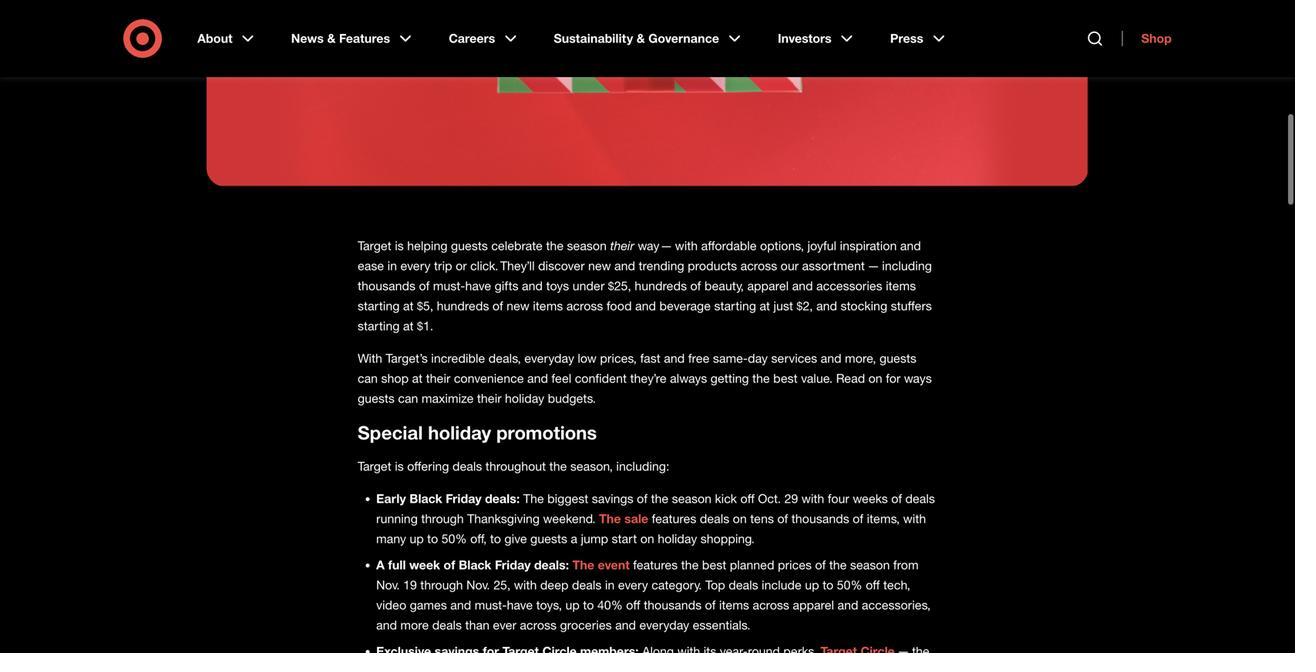Task type: describe. For each thing, give the bounding box(es) containing it.
target for target is helping guests celebrate the season their
[[358, 238, 392, 253]]

thousands inside the features the best planned prices of the season from nov. 19 through nov. 25, with deep deals in every category. top deals include up to 50% off tech, video games and must-have toys, up to 40% off thousands of items across apparel and accessories, and more deals than ever across groceries and everyday essentials.
[[644, 598, 702, 613]]

and up including
[[901, 238, 921, 253]]

and left toys
[[522, 278, 543, 293]]

promotions
[[497, 421, 597, 444]]

inspiration
[[840, 238, 897, 253]]

and up value. on the right bottom of the page
[[821, 351, 842, 366]]

savings
[[592, 491, 634, 506]]

special holiday promotions
[[358, 421, 597, 444]]

with inside way — with affordable options, joyful inspiration and ease in every trip or click. they'll discover new and trending products across our assortment — including thousands of must-have gifts and toys under $25, hundreds of beauty, apparel and accessories items starting at $5, hundreds of new items across food and beverage starting at just $2, and stocking stuffers starting at $1.
[[675, 238, 698, 253]]

of up sale
[[637, 491, 648, 506]]

jump
[[581, 531, 609, 546]]

with inside "the biggest savings of the season kick off oct. 29 with four weeks of deals running through thanksgiving weekend."
[[802, 491, 825, 506]]

with target's incredible deals, everyday low prices, fast and free same-day services and more, guests can shop at their convenience and feel confident they're always getting the best value. read on for ways guests can maximize their holiday budgets.
[[358, 351, 932, 406]]

deals down games
[[432, 618, 462, 633]]

more,
[[845, 351, 876, 366]]

give
[[505, 531, 527, 546]]

1 vertical spatial can
[[398, 391, 418, 406]]

guests up "for"
[[880, 351, 917, 366]]

ease
[[358, 258, 384, 273]]

options,
[[760, 238, 804, 253]]

shop link
[[1123, 31, 1172, 46]]

target is offering deals throughout the season, including:
[[358, 459, 670, 474]]

news & features link
[[280, 19, 426, 59]]

0 vertical spatial new
[[588, 258, 611, 273]]

way —
[[638, 238, 672, 253]]

the sale link
[[599, 511, 649, 526]]

about
[[197, 31, 233, 46]]

special
[[358, 421, 423, 444]]

the up "category."
[[681, 558, 699, 573]]

and right food
[[636, 298, 656, 313]]

0 vertical spatial season
[[567, 238, 607, 253]]

essentials.
[[693, 618, 751, 633]]

full
[[388, 558, 406, 573]]

across down under
[[567, 298, 603, 313]]

sale
[[625, 511, 649, 526]]

feel
[[552, 371, 572, 386]]

and down 40%
[[615, 618, 636, 633]]

helping
[[407, 238, 448, 253]]

toys
[[546, 278, 569, 293]]

2 horizontal spatial items
[[886, 278, 916, 293]]

fast
[[640, 351, 661, 366]]

under
[[573, 278, 605, 293]]

at left $1.
[[403, 319, 414, 334]]

of down weeks
[[853, 511, 864, 526]]

shop
[[1142, 31, 1172, 46]]

50% inside the features the best planned prices of the season from nov. 19 through nov. 25, with deep deals in every category. top deals include up to 50% off tech, video games and must-have toys, up to 40% off thousands of items across apparel and accessories, and more deals than ever across groceries and everyday essentials.
[[837, 578, 863, 593]]

with inside the features the best planned prices of the season from nov. 19 through nov. 25, with deep deals in every category. top deals include up to 50% off tech, video games and must-have toys, up to 40% off thousands of items across apparel and accessories, and more deals than ever across groceries and everyday essentials.
[[514, 578, 537, 593]]

discover
[[538, 258, 585, 273]]

a
[[571, 531, 578, 546]]

start
[[612, 531, 637, 546]]

must- inside way — with affordable options, joyful inspiration and ease in every trip or click. they'll discover new and trending products across our assortment — including thousands of must-have gifts and toys under $25, hundreds of beauty, apparel and accessories items starting at $5, hundreds of new items across food and beverage starting at just $2, and stocking stuffers starting at $1.
[[433, 278, 465, 293]]

in inside the features the best planned prices of the season from nov. 19 through nov. 25, with deep deals in every category. top deals include up to 50% off tech, video games and must-have toys, up to 40% off thousands of items across apparel and accessories, and more deals than ever across groceries and everyday essentials.
[[605, 578, 615, 593]]

25,
[[494, 578, 511, 593]]

and right $2,
[[817, 298, 838, 313]]

0 vertical spatial hundreds
[[635, 278, 687, 293]]

—
[[869, 258, 879, 273]]

many
[[376, 531, 406, 546]]

features for deals
[[652, 511, 697, 526]]

running
[[376, 511, 418, 526]]

0 vertical spatial black
[[410, 491, 442, 506]]

1 vertical spatial deals:
[[534, 558, 569, 573]]

1 horizontal spatial on
[[733, 511, 747, 526]]

joyful
[[808, 238, 837, 253]]

1 vertical spatial friday
[[495, 558, 531, 573]]

must- inside the features the best planned prices of the season from nov. 19 through nov. 25, with deep deals in every category. top deals include up to 50% off tech, video games and must-have toys, up to 40% off thousands of items across apparel and accessories, and more deals than ever across groceries and everyday essentials.
[[475, 598, 507, 613]]

groceries
[[560, 618, 612, 633]]

deals inside features deals on tens of thousands of items, with many up to 50% off, to give guests a jump start on holiday shopping.
[[700, 511, 730, 526]]

early black friday deals:
[[376, 491, 520, 506]]

food
[[607, 298, 632, 313]]

with inside features deals on tens of thousands of items, with many up to 50% off, to give guests a jump start on holiday shopping.
[[904, 511, 926, 526]]

stocking
[[841, 298, 888, 313]]

the inside with target's incredible deals, everyday low prices, fast and free same-day services and more, guests can shop at their convenience and feel confident they're always getting the best value. read on for ways guests can maximize their holiday budgets.
[[753, 371, 770, 386]]

1 horizontal spatial their
[[477, 391, 502, 406]]

sustainability & governance link
[[543, 19, 755, 59]]

target's
[[386, 351, 428, 366]]

of up $5,
[[419, 278, 430, 293]]

thousands inside way — with affordable options, joyful inspiration and ease in every trip or click. they'll discover new and trending products across our assortment — including thousands of must-have gifts and toys under $25, hundreds of beauty, apparel and accessories items starting at $5, hundreds of new items across food and beverage starting at just $2, and stocking stuffers starting at $1.
[[358, 278, 416, 293]]

holiday inside features deals on tens of thousands of items, with many up to 50% off, to give guests a jump start on holiday shopping.
[[658, 531, 697, 546]]

have inside the features the best planned prices of the season from nov. 19 through nov. 25, with deep deals in every category. top deals include up to 50% off tech, video games and must-have toys, up to 40% off thousands of items across apparel and accessories, and more deals than ever across groceries and everyday essentials.
[[507, 598, 533, 613]]

press
[[891, 31, 924, 46]]

best inside the features the best planned prices of the season from nov. 19 through nov. 25, with deep deals in every category. top deals include up to 50% off tech, video games and must-have toys, up to 40% off thousands of items across apparel and accessories, and more deals than ever across groceries and everyday essentials.
[[702, 558, 727, 573]]

in inside way — with affordable options, joyful inspiration and ease in every trip or click. they'll discover new and trending products across our assortment — including thousands of must-have gifts and toys under $25, hundreds of beauty, apparel and accessories items starting at $5, hundreds of new items across food and beverage starting at just $2, and stocking stuffers starting at $1.
[[388, 258, 397, 273]]

of up beverage
[[691, 278, 701, 293]]

apparel inside the features the best planned prices of the season from nov. 19 through nov. 25, with deep deals in every category. top deals include up to 50% off tech, video games and must-have toys, up to 40% off thousands of items across apparel and accessories, and more deals than ever across groceries and everyday essentials.
[[793, 598, 835, 613]]

guests down shop
[[358, 391, 395, 406]]

0 horizontal spatial items
[[533, 298, 563, 313]]

shop
[[381, 371, 409, 386]]

everyday inside the features the best planned prices of the season from nov. 19 through nov. 25, with deep deals in every category. top deals include up to 50% off tech, video games and must-have toys, up to 40% off thousands of items across apparel and accessories, and more deals than ever across groceries and everyday essentials.
[[640, 618, 690, 633]]

deals down planned
[[729, 578, 759, 593]]

a
[[376, 558, 385, 573]]

including
[[882, 258, 932, 273]]

investors
[[778, 31, 832, 46]]

same-
[[713, 351, 748, 366]]

and right fast at bottom
[[664, 351, 685, 366]]

and left accessories,
[[838, 598, 859, 613]]

$1.
[[417, 319, 434, 334]]

affordable
[[702, 238, 757, 253]]

through inside "the biggest savings of the season kick off oct. 29 with four weeks of deals running through thanksgiving weekend."
[[421, 511, 464, 526]]

way — with affordable options, joyful inspiration and ease in every trip or click. they'll discover new and trending products across our assortment — including thousands of must-have gifts and toys under $25, hundreds of beauty, apparel and accessories items starting at $5, hundreds of new items across food and beverage starting at just $2, and stocking stuffers starting at $1.
[[358, 238, 932, 334]]

& for features
[[327, 31, 336, 46]]

confident
[[575, 371, 627, 386]]

at left just
[[760, 298, 770, 313]]

across down include
[[753, 598, 790, 613]]

starting up with
[[358, 319, 400, 334]]

our
[[781, 258, 799, 273]]

just
[[774, 298, 794, 313]]

kick
[[715, 491, 737, 506]]

and up $25,
[[615, 258, 636, 273]]

video
[[376, 598, 407, 613]]

to right include
[[823, 578, 834, 593]]

deals down special holiday promotions
[[453, 459, 482, 474]]

early
[[376, 491, 406, 506]]

starting down "ease"
[[358, 298, 400, 313]]

accessories
[[817, 278, 883, 293]]

of right week
[[444, 558, 455, 573]]

value.
[[801, 371, 833, 386]]

40%
[[598, 598, 623, 613]]

trip
[[434, 258, 452, 273]]

with
[[358, 351, 382, 366]]

ever
[[493, 618, 517, 633]]

careers link
[[438, 19, 531, 59]]

for
[[886, 371, 901, 386]]

and up than
[[451, 598, 471, 613]]

day
[[748, 351, 768, 366]]

event
[[598, 558, 630, 573]]

ways
[[904, 371, 932, 386]]

getting
[[711, 371, 749, 386]]

target for target is offering deals throughout the season, including:
[[358, 459, 392, 474]]

29
[[785, 491, 798, 506]]



Task type: locate. For each thing, give the bounding box(es) containing it.
1 target from the top
[[358, 238, 392, 253]]

0 vertical spatial friday
[[446, 491, 482, 506]]

thousands inside features deals on tens of thousands of items, with many up to 50% off, to give guests a jump start on holiday shopping.
[[792, 511, 850, 526]]

celebrate
[[492, 238, 543, 253]]

0 horizontal spatial their
[[426, 371, 451, 386]]

0 vertical spatial apparel
[[748, 278, 789, 293]]

1 vertical spatial their
[[426, 371, 451, 386]]

features for the
[[633, 558, 678, 573]]

off inside "the biggest savings of the season kick off oct. 29 with four weeks of deals running through thanksgiving weekend."
[[741, 491, 755, 506]]

and left feel
[[528, 371, 548, 386]]

deals: up deep
[[534, 558, 569, 573]]

& for governance
[[637, 31, 645, 46]]

season,
[[571, 459, 613, 474]]

than
[[465, 618, 490, 633]]

0 horizontal spatial 50%
[[442, 531, 467, 546]]

2 vertical spatial their
[[477, 391, 502, 406]]

2 horizontal spatial holiday
[[658, 531, 697, 546]]

they're
[[630, 371, 667, 386]]

always
[[670, 371, 707, 386]]

0 vertical spatial deals:
[[485, 491, 520, 506]]

incredible
[[431, 351, 485, 366]]

everyday inside with target's incredible deals, everyday low prices, fast and free same-day services and more, guests can shop at their convenience and feel confident they're always getting the best value. read on for ways guests can maximize their holiday budgets.
[[525, 351, 575, 366]]

season up discover
[[567, 238, 607, 253]]

2 vertical spatial off
[[626, 598, 641, 613]]

deals inside "the biggest savings of the season kick off oct. 29 with four weeks of deals running through thanksgiving weekend."
[[906, 491, 935, 506]]

deals,
[[489, 351, 521, 366]]

including:
[[616, 459, 670, 474]]

black
[[410, 491, 442, 506], [459, 558, 492, 573]]

0 horizontal spatial can
[[358, 371, 378, 386]]

at
[[403, 298, 414, 313], [760, 298, 770, 313], [403, 319, 414, 334], [412, 371, 423, 386]]

at right shop
[[412, 371, 423, 386]]

2 horizontal spatial season
[[851, 558, 890, 573]]

1 vertical spatial features
[[633, 558, 678, 573]]

their up "maximize"
[[426, 371, 451, 386]]

2 horizontal spatial the
[[599, 511, 621, 526]]

toys,
[[536, 598, 562, 613]]

apparel up just
[[748, 278, 789, 293]]

at left $5,
[[403, 298, 414, 313]]

friday up 25,
[[495, 558, 531, 573]]

0 horizontal spatial up
[[410, 531, 424, 546]]

1 vertical spatial season
[[672, 491, 712, 506]]

shopping.
[[701, 531, 755, 546]]

up
[[410, 531, 424, 546], [805, 578, 820, 593], [566, 598, 580, 613]]

season inside "the biggest savings of the season kick off oct. 29 with four weeks of deals running through thanksgiving weekend."
[[672, 491, 712, 506]]

0 vertical spatial the
[[524, 491, 544, 506]]

up down prices
[[805, 578, 820, 593]]

friday
[[446, 491, 482, 506], [495, 558, 531, 573]]

of down top
[[705, 598, 716, 613]]

of down gifts
[[493, 298, 503, 313]]

2 target from the top
[[358, 459, 392, 474]]

across down toys,
[[520, 618, 557, 633]]

1 vertical spatial new
[[507, 298, 530, 313]]

features inside features deals on tens of thousands of items, with many up to 50% off, to give guests a jump start on holiday shopping.
[[652, 511, 697, 526]]

target is helping guests celebrate the season their
[[358, 238, 638, 253]]

on
[[869, 371, 883, 386], [733, 511, 747, 526], [641, 531, 655, 546]]

of up items,
[[892, 491, 902, 506]]

have
[[465, 278, 491, 293], [507, 598, 533, 613]]

new down gifts
[[507, 298, 530, 313]]

new up under
[[588, 258, 611, 273]]

1 horizontal spatial every
[[618, 578, 648, 593]]

guests inside features deals on tens of thousands of items, with many up to 50% off, to give guests a jump start on holiday shopping.
[[531, 531, 568, 546]]

1 horizontal spatial have
[[507, 598, 533, 613]]

with right 25,
[[514, 578, 537, 593]]

tech,
[[884, 578, 911, 593]]

every down event
[[618, 578, 648, 593]]

0 vertical spatial features
[[652, 511, 697, 526]]

up right toys,
[[566, 598, 580, 613]]

50% left the tech,
[[837, 578, 863, 593]]

is
[[395, 238, 404, 253], [395, 459, 404, 474]]

2 vertical spatial the
[[573, 558, 595, 573]]

2 horizontal spatial off
[[866, 578, 880, 593]]

season inside the features the best planned prices of the season from nov. 19 through nov. 25, with deep deals in every category. top deals include up to 50% off tech, video games and must-have toys, up to 40% off thousands of items across apparel and accessories, and more deals than ever across groceries and everyday essentials.
[[851, 558, 890, 573]]

1 vertical spatial items
[[533, 298, 563, 313]]

to right off,
[[490, 531, 501, 546]]

0 vertical spatial can
[[358, 371, 378, 386]]

holiday
[[505, 391, 545, 406], [428, 421, 491, 444], [658, 531, 697, 546]]

from
[[894, 558, 919, 573]]

off right 40%
[[626, 598, 641, 613]]

deals down kick
[[700, 511, 730, 526]]

1 horizontal spatial items
[[719, 598, 750, 613]]

$5,
[[417, 298, 434, 313]]

1 horizontal spatial the
[[573, 558, 595, 573]]

2 & from the left
[[637, 31, 645, 46]]

target up early
[[358, 459, 392, 474]]

2 vertical spatial up
[[566, 598, 580, 613]]

apparel inside way — with affordable options, joyful inspiration and ease in every trip or click. they'll discover new and trending products across our assortment — including thousands of must-have gifts and toys under $25, hundreds of beauty, apparel and accessories items starting at $5, hundreds of new items across food and beverage starting at just $2, and stocking stuffers starting at $1.
[[748, 278, 789, 293]]

throughout
[[486, 459, 546, 474]]

across
[[741, 258, 778, 273], [567, 298, 603, 313], [753, 598, 790, 613], [520, 618, 557, 633]]

0 vertical spatial must-
[[433, 278, 465, 293]]

black down offering
[[410, 491, 442, 506]]

the left season,
[[550, 459, 567, 474]]

1 vertical spatial best
[[702, 558, 727, 573]]

games
[[410, 598, 447, 613]]

1 horizontal spatial up
[[566, 598, 580, 613]]

0 vertical spatial best
[[774, 371, 798, 386]]

1 vertical spatial must-
[[475, 598, 507, 613]]

0 horizontal spatial thousands
[[358, 278, 416, 293]]

1 vertical spatial everyday
[[640, 618, 690, 633]]

1 horizontal spatial nov.
[[467, 578, 490, 593]]

everyday
[[525, 351, 575, 366], [640, 618, 690, 633]]

top
[[706, 578, 726, 593]]

news & features
[[291, 31, 390, 46]]

0 vertical spatial their
[[610, 238, 635, 253]]

services
[[772, 351, 818, 366]]

click. they'll
[[470, 258, 535, 273]]

sustainability & governance
[[554, 31, 719, 46]]

weekend.
[[543, 511, 596, 526]]

0 horizontal spatial the
[[524, 491, 544, 506]]

of right tens
[[778, 511, 788, 526]]

can down shop
[[398, 391, 418, 406]]

trending
[[639, 258, 685, 273]]

0 horizontal spatial &
[[327, 31, 336, 46]]

thousands down "ease"
[[358, 278, 416, 293]]

their left way —
[[610, 238, 635, 253]]

1 vertical spatial 50%
[[837, 578, 863, 593]]

starting down beauty,
[[714, 298, 756, 313]]

the
[[524, 491, 544, 506], [599, 511, 621, 526], [573, 558, 595, 573]]

apparel down include
[[793, 598, 835, 613]]

must- down 'trip'
[[433, 278, 465, 293]]

accessories,
[[862, 598, 931, 613]]

across down options,
[[741, 258, 778, 273]]

every inside the features the best planned prices of the season from nov. 19 through nov. 25, with deep deals in every category. top deals include up to 50% off tech, video games and must-have toys, up to 40% off thousands of items across apparel and accessories, and more deals than ever across groceries and everyday essentials.
[[618, 578, 648, 593]]

prices,
[[600, 351, 637, 366]]

1 nov. from the left
[[376, 578, 400, 593]]

friday up off,
[[446, 491, 482, 506]]

items inside the features the best planned prices of the season from nov. 19 through nov. 25, with deep deals in every category. top deals include up to 50% off tech, video games and must-have toys, up to 40% off thousands of items across apparel and accessories, and more deals than ever across groceries and everyday essentials.
[[719, 598, 750, 613]]

budgets.
[[548, 391, 596, 406]]

1 & from the left
[[327, 31, 336, 46]]

0 horizontal spatial new
[[507, 298, 530, 313]]

more
[[401, 618, 429, 633]]

items up essentials.
[[719, 598, 750, 613]]

1 vertical spatial up
[[805, 578, 820, 593]]

2 vertical spatial on
[[641, 531, 655, 546]]

2 horizontal spatial their
[[610, 238, 635, 253]]

and
[[901, 238, 921, 253], [615, 258, 636, 273], [522, 278, 543, 293], [792, 278, 813, 293], [636, 298, 656, 313], [817, 298, 838, 313], [664, 351, 685, 366], [821, 351, 842, 366], [528, 371, 548, 386], [451, 598, 471, 613], [838, 598, 859, 613], [376, 618, 397, 633], [615, 618, 636, 633]]

through inside the features the best planned prices of the season from nov. 19 through nov. 25, with deep deals in every category. top deals include up to 50% off tech, video games and must-have toys, up to 40% off thousands of items across apparel and accessories, and more deals than ever across groceries and everyday essentials.
[[421, 578, 463, 593]]

holiday down "maximize"
[[428, 421, 491, 444]]

the down savings at the left of page
[[599, 511, 621, 526]]

week
[[409, 558, 440, 573]]

about link
[[187, 19, 268, 59]]

the for biggest
[[524, 491, 544, 506]]

to up groceries
[[583, 598, 594, 613]]

1 vertical spatial on
[[733, 511, 747, 526]]

press link
[[880, 19, 959, 59]]

1 horizontal spatial friday
[[495, 558, 531, 573]]

$25,
[[608, 278, 632, 293]]

items,
[[867, 511, 900, 526]]

of right prices
[[815, 558, 826, 573]]

1 is from the top
[[395, 238, 404, 253]]

0 horizontal spatial apparel
[[748, 278, 789, 293]]

stuffers
[[891, 298, 932, 313]]

0 vertical spatial have
[[465, 278, 491, 293]]

thousands down four
[[792, 511, 850, 526]]

1 horizontal spatial 50%
[[837, 578, 863, 593]]

the event link
[[573, 558, 630, 573]]

season left kick
[[672, 491, 712, 506]]

items down toys
[[533, 298, 563, 313]]

0 horizontal spatial holiday
[[428, 421, 491, 444]]

1 horizontal spatial season
[[672, 491, 712, 506]]

& left governance
[[637, 31, 645, 46]]

1 vertical spatial is
[[395, 459, 404, 474]]

the right prices
[[830, 558, 847, 573]]

0 horizontal spatial black
[[410, 491, 442, 506]]

tens
[[751, 511, 774, 526]]

every
[[401, 258, 431, 273], [618, 578, 648, 593]]

or
[[456, 258, 467, 273]]

features up "category."
[[633, 558, 678, 573]]

the up features deals on tens of thousands of items, with many up to 50% off, to give guests a jump start on holiday shopping.
[[651, 491, 669, 506]]

off,
[[471, 531, 487, 546]]

season up the tech,
[[851, 558, 890, 573]]

2 horizontal spatial on
[[869, 371, 883, 386]]

1 vertical spatial target
[[358, 459, 392, 474]]

guests up or
[[451, 238, 488, 253]]

1 horizontal spatial black
[[459, 558, 492, 573]]

1 vertical spatial apparel
[[793, 598, 835, 613]]

through down early black friday deals:
[[421, 511, 464, 526]]

best inside with target's incredible deals, everyday low prices, fast and free same-day services and more, guests can shop at their convenience and feel confident they're always getting the best value. read on for ways guests can maximize their holiday budgets.
[[774, 371, 798, 386]]

the
[[546, 238, 564, 253], [753, 371, 770, 386], [550, 459, 567, 474], [651, 491, 669, 506], [681, 558, 699, 573], [830, 558, 847, 573]]

include
[[762, 578, 802, 593]]

their
[[610, 238, 635, 253], [426, 371, 451, 386], [477, 391, 502, 406]]

0 vertical spatial off
[[741, 491, 755, 506]]

sustainability
[[554, 31, 633, 46]]

hundreds right $5,
[[437, 298, 489, 313]]

0 vertical spatial items
[[886, 278, 916, 293]]

can down with
[[358, 371, 378, 386]]

free
[[688, 351, 710, 366]]

0 horizontal spatial every
[[401, 258, 431, 273]]

have inside way — with affordable options, joyful inspiration and ease in every trip or click. they'll discover new and trending products across our assortment — including thousands of must-have gifts and toys under $25, hundreds of beauty, apparel and accessories items starting at $5, hundreds of new items across food and beverage starting at just $2, and stocking stuffers starting at $1.
[[465, 278, 491, 293]]

1 horizontal spatial deals:
[[534, 558, 569, 573]]

deals right weeks
[[906, 491, 935, 506]]

features inside the features the best planned prices of the season from nov. 19 through nov. 25, with deep deals in every category. top deals include up to 50% off tech, video games and must-have toys, up to 40% off thousands of items across apparel and accessories, and more deals than ever across groceries and everyday essentials.
[[633, 558, 678, 573]]

biggest
[[548, 491, 589, 506]]

1 horizontal spatial best
[[774, 371, 798, 386]]

0 vertical spatial on
[[869, 371, 883, 386]]

0 vertical spatial thousands
[[358, 278, 416, 293]]

1 vertical spatial through
[[421, 578, 463, 593]]

their down convenience in the left bottom of the page
[[477, 391, 502, 406]]

best up top
[[702, 558, 727, 573]]

1 vertical spatial thousands
[[792, 511, 850, 526]]

four
[[828, 491, 850, 506]]

0 horizontal spatial in
[[388, 258, 397, 273]]

2 horizontal spatial thousands
[[792, 511, 850, 526]]

1 vertical spatial every
[[618, 578, 648, 593]]

items down including
[[886, 278, 916, 293]]

have up ever
[[507, 598, 533, 613]]

the for sale
[[599, 511, 621, 526]]

can
[[358, 371, 378, 386], [398, 391, 418, 406]]

the left biggest
[[524, 491, 544, 506]]

holiday inside with target's incredible deals, everyday low prices, fast and free same-day services and more, guests can shop at their convenience and feel confident they're always getting the best value. read on for ways guests can maximize their holiday budgets.
[[505, 391, 545, 406]]

is for offering
[[395, 459, 404, 474]]

0 horizontal spatial best
[[702, 558, 727, 573]]

1 vertical spatial hundreds
[[437, 298, 489, 313]]

1 horizontal spatial must-
[[475, 598, 507, 613]]

and down the video on the left bottom of the page
[[376, 618, 397, 633]]

through up games
[[421, 578, 463, 593]]

assortment
[[802, 258, 865, 273]]

deals down the event link
[[572, 578, 602, 593]]

target up "ease"
[[358, 238, 392, 253]]

hundreds
[[635, 278, 687, 293], [437, 298, 489, 313]]

50% inside features deals on tens of thousands of items, with many up to 50% off, to give guests a jump start on holiday shopping.
[[442, 531, 467, 546]]

deep
[[540, 578, 569, 593]]

1 vertical spatial in
[[605, 578, 615, 593]]

0 horizontal spatial have
[[465, 278, 491, 293]]

1 vertical spatial the
[[599, 511, 621, 526]]

1 horizontal spatial thousands
[[644, 598, 702, 613]]

0 horizontal spatial must-
[[433, 278, 465, 293]]

1 horizontal spatial apparel
[[793, 598, 835, 613]]

deals: up thanksgiving
[[485, 491, 520, 506]]

to up week
[[427, 531, 438, 546]]

the inside "the biggest savings of the season kick off oct. 29 with four weeks of deals running through thanksgiving weekend."
[[651, 491, 669, 506]]

2 nov. from the left
[[467, 578, 490, 593]]

is left offering
[[395, 459, 404, 474]]

2 vertical spatial thousands
[[644, 598, 702, 613]]

2 vertical spatial items
[[719, 598, 750, 613]]

beauty,
[[705, 278, 744, 293]]

0 horizontal spatial nov.
[[376, 578, 400, 593]]

0 horizontal spatial hundreds
[[437, 298, 489, 313]]

black down off,
[[459, 558, 492, 573]]

everyday down "category."
[[640, 618, 690, 633]]

guests left a
[[531, 531, 568, 546]]

nov. left 25,
[[467, 578, 490, 593]]

0 vertical spatial every
[[401, 258, 431, 273]]

with right way —
[[675, 238, 698, 253]]

on inside with target's incredible deals, everyday low prices, fast and free same-day services and more, guests can shop at their convenience and feel confident they're always getting the best value. read on for ways guests can maximize their holiday budgets.
[[869, 371, 883, 386]]

1 vertical spatial off
[[866, 578, 880, 593]]

must- down 25,
[[475, 598, 507, 613]]

offering
[[407, 459, 449, 474]]

in up 40%
[[605, 578, 615, 593]]

target
[[358, 238, 392, 253], [358, 459, 392, 474]]

have down or
[[465, 278, 491, 293]]

every inside way — with affordable options, joyful inspiration and ease in every trip or click. they'll discover new and trending products across our assortment — including thousands of must-have gifts and toys under $25, hundreds of beauty, apparel and accessories items starting at $5, hundreds of new items across food and beverage starting at just $2, and stocking stuffers starting at $1.
[[401, 258, 431, 273]]

2 horizontal spatial up
[[805, 578, 820, 593]]

best down services
[[774, 371, 798, 386]]

1 horizontal spatial off
[[741, 491, 755, 506]]

with right 29
[[802, 491, 825, 506]]

19
[[403, 578, 417, 593]]

2 vertical spatial season
[[851, 558, 890, 573]]

maximize
[[422, 391, 474, 406]]

is for helping
[[395, 238, 404, 253]]

weeks
[[853, 491, 888, 506]]

best
[[774, 371, 798, 386], [702, 558, 727, 573]]

the inside "the biggest savings of the season kick off oct. 29 with four weeks of deals running through thanksgiving weekend."
[[524, 491, 544, 506]]

0 horizontal spatial off
[[626, 598, 641, 613]]

1 horizontal spatial can
[[398, 391, 418, 406]]

the up discover
[[546, 238, 564, 253]]

the down a
[[573, 558, 595, 573]]

gifts
[[495, 278, 519, 293]]

on down sale
[[641, 531, 655, 546]]

1 horizontal spatial in
[[605, 578, 615, 593]]

0 horizontal spatial on
[[641, 531, 655, 546]]

1 horizontal spatial holiday
[[505, 391, 545, 406]]

& inside 'link'
[[637, 31, 645, 46]]

in
[[388, 258, 397, 273], [605, 578, 615, 593]]

and up $2,
[[792, 278, 813, 293]]

planned
[[730, 558, 775, 573]]

at inside with target's incredible deals, everyday low prices, fast and free same-day services and more, guests can shop at their convenience and feel confident they're always getting the best value. read on for ways guests can maximize their holiday budgets.
[[412, 371, 423, 386]]

1 vertical spatial have
[[507, 598, 533, 613]]

investors link
[[767, 19, 867, 59]]

2 is from the top
[[395, 459, 404, 474]]

nov. up the video on the left bottom of the page
[[376, 578, 400, 593]]

careers
[[449, 31, 495, 46]]

features
[[652, 511, 697, 526], [633, 558, 678, 573]]

up inside features deals on tens of thousands of items, with many up to 50% off, to give guests a jump start on holiday shopping.
[[410, 531, 424, 546]]

50% left off,
[[442, 531, 467, 546]]



Task type: vqa. For each thing, say whether or not it's contained in the screenshot.
new to the right
yes



